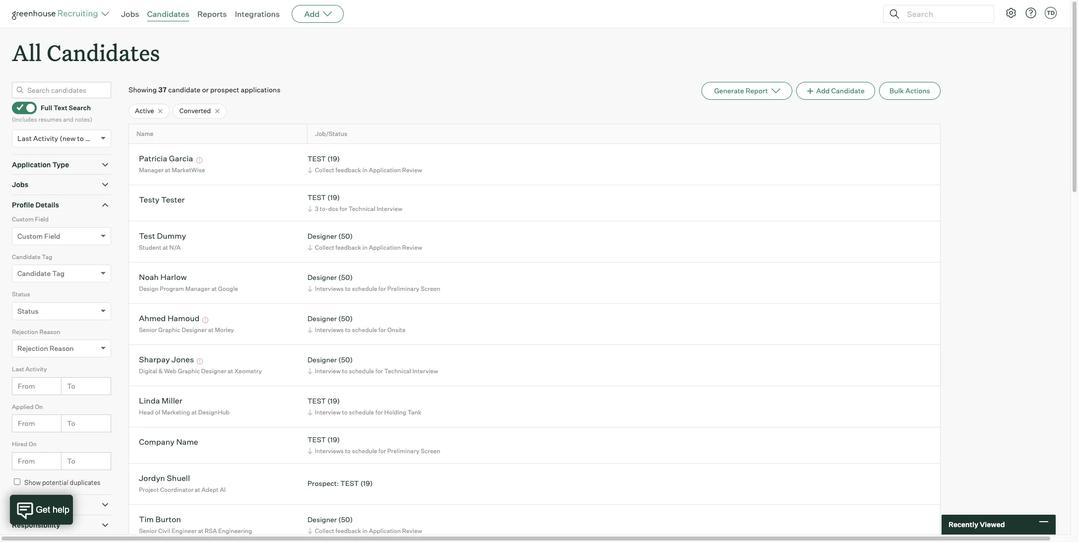 Task type: locate. For each thing, give the bounding box(es) containing it.
1 vertical spatial rejection reason
[[17, 344, 74, 353]]

2 vertical spatial collect feedback in application review link
[[306, 526, 425, 536]]

at left adept
[[195, 486, 200, 493]]

graphic down ahmed hamoud link
[[158, 326, 180, 334]]

technical for (50)
[[385, 367, 411, 375]]

to for last activity
[[67, 382, 75, 390]]

for inside designer (50) interview to schedule for technical interview
[[376, 367, 383, 375]]

on
[[35, 403, 43, 410], [29, 440, 37, 448]]

from down 'hired on'
[[18, 457, 35, 465]]

for left onsite
[[379, 326, 386, 334]]

collect down prospect:
[[315, 527, 334, 535]]

(50) for interviews to schedule for preliminary screen
[[339, 273, 353, 282]]

0 vertical spatial screen
[[421, 285, 441, 292]]

schedule up the designer (50) interviews to schedule for onsite
[[352, 285, 377, 292]]

in
[[363, 166, 368, 174], [363, 244, 368, 251], [363, 527, 368, 535]]

test up prospect:
[[308, 436, 326, 444]]

for left holding
[[376, 409, 383, 416]]

3 in from the top
[[363, 527, 368, 535]]

1 vertical spatial field
[[44, 232, 60, 240]]

3 from from the top
[[18, 457, 35, 465]]

(19) up dos
[[328, 193, 340, 202]]

(50) up interviews to schedule for onsite link
[[339, 314, 353, 323]]

(19) inside 'test (19) interviews to schedule for preliminary screen'
[[328, 436, 340, 444]]

2 vertical spatial to
[[67, 457, 75, 465]]

0 vertical spatial senior
[[139, 326, 157, 334]]

to up designer (50) interview to schedule for technical interview
[[345, 326, 351, 334]]

rejection reason down status element
[[12, 328, 60, 335]]

to inside "designer (50) interviews to schedule for preliminary screen"
[[345, 285, 351, 292]]

technical down onsite
[[385, 367, 411, 375]]

name
[[137, 130, 154, 137], [176, 437, 198, 447]]

schedule inside test (19) interview to schedule for holding tank
[[349, 409, 374, 416]]

custom down profile details
[[17, 232, 43, 240]]

test dummy link
[[139, 231, 186, 242]]

0 vertical spatial in
[[363, 166, 368, 174]]

2 (50) from the top
[[339, 273, 353, 282]]

applications
[[241, 85, 281, 94]]

2 vertical spatial review
[[402, 527, 422, 535]]

1 to from the top
[[67, 382, 75, 390]]

tag up status element
[[52, 269, 65, 278]]

1 vertical spatial custom
[[17, 232, 43, 240]]

2 preliminary from the top
[[388, 447, 420, 455]]

1 vertical spatial interviews to schedule for preliminary screen link
[[306, 446, 443, 456]]

0 vertical spatial tag
[[42, 253, 52, 260]]

screen inside 'test (19) interviews to schedule for preliminary screen'
[[421, 447, 441, 455]]

from for last
[[18, 382, 35, 390]]

1 vertical spatial activity
[[25, 365, 47, 373]]

0 vertical spatial custom field
[[12, 216, 49, 223]]

collect inside test (19) collect feedback in application review
[[315, 166, 334, 174]]

(19) for test (19) interview to schedule for holding tank
[[328, 397, 340, 405]]

3 review from the top
[[402, 527, 422, 535]]

test
[[308, 155, 326, 163], [308, 193, 326, 202], [308, 397, 326, 405], [308, 436, 326, 444], [341, 479, 359, 488]]

2 collect from the top
[[315, 244, 334, 251]]

1 preliminary from the top
[[388, 285, 420, 292]]

reports link
[[197, 9, 227, 19]]

preliminary down holding
[[388, 447, 420, 455]]

0 vertical spatial technical
[[349, 205, 376, 212]]

1 horizontal spatial technical
[[385, 367, 411, 375]]

(19) down interview to schedule for holding tank link
[[328, 436, 340, 444]]

collect down to- on the left top of the page
[[315, 244, 334, 251]]

1 collect from the top
[[315, 166, 334, 174]]

to inside 'test (19) interviews to schedule for preliminary screen'
[[345, 447, 351, 455]]

(50) inside "designer (50) interviews to schedule for preliminary screen"
[[339, 273, 353, 282]]

manager right program
[[185, 285, 210, 292]]

candidate tag down custom field element
[[12, 253, 52, 260]]

0 vertical spatial last
[[17, 134, 32, 142]]

resumes
[[38, 116, 62, 123]]

coordinator
[[160, 486, 194, 493]]

to inside test (19) interview to schedule for holding tank
[[342, 409, 348, 416]]

last for last activity
[[12, 365, 24, 373]]

at left google
[[211, 285, 217, 292]]

collect down 'job/status'
[[315, 166, 334, 174]]

technical inside test (19) 3 to-dos for technical interview
[[349, 205, 376, 212]]

(50) inside the designer (50) interviews to schedule for onsite
[[339, 314, 353, 323]]

1 vertical spatial name
[[176, 437, 198, 447]]

4 (50) from the top
[[339, 356, 353, 364]]

to for test (19) interview to schedule for holding tank
[[342, 409, 348, 416]]

1 vertical spatial senior
[[139, 527, 157, 535]]

showing
[[129, 85, 157, 94]]

0 vertical spatial from
[[18, 382, 35, 390]]

preliminary inside 'test (19) interviews to schedule for preliminary screen'
[[388, 447, 420, 455]]

0 vertical spatial interviews to schedule for preliminary screen link
[[306, 284, 443, 293]]

1 vertical spatial preliminary
[[388, 447, 420, 455]]

add for add
[[304, 9, 320, 19]]

1 horizontal spatial jobs
[[121, 9, 139, 19]]

0 vertical spatial feedback
[[336, 166, 361, 174]]

2 interviews from the top
[[315, 326, 344, 334]]

all
[[12, 38, 42, 67]]

(50) up interview to schedule for technical interview link at the left of the page
[[339, 356, 353, 364]]

rsa
[[205, 527, 217, 535]]

(19) inside test (19) collect feedback in application review
[[328, 155, 340, 163]]

1 vertical spatial technical
[[385, 367, 411, 375]]

1 vertical spatial candidate
[[12, 253, 41, 260]]

last down (includes
[[17, 134, 32, 142]]

(19) down 'test (19) interviews to schedule for preliminary screen'
[[361, 479, 373, 488]]

senior inside tim burton senior civil engineer at rsa engineering
[[139, 527, 157, 535]]

for inside 'test (19) interviews to schedule for preliminary screen'
[[379, 447, 386, 455]]

checkmark image
[[16, 104, 24, 111]]

designer inside the designer (50) interviews to schedule for onsite
[[308, 314, 337, 323]]

potential
[[42, 478, 68, 486]]

notes)
[[75, 116, 92, 123]]

on for hired on
[[29, 440, 37, 448]]

last for last activity (new to old)
[[17, 134, 32, 142]]

technical right dos
[[349, 205, 376, 212]]

2 interviews to schedule for preliminary screen link from the top
[[306, 446, 443, 456]]

manager at marketwise
[[139, 166, 205, 174]]

2 vertical spatial from
[[18, 457, 35, 465]]

1 vertical spatial from
[[18, 419, 35, 428]]

candidate tag up status element
[[17, 269, 65, 278]]

0 vertical spatial preliminary
[[388, 285, 420, 292]]

0 vertical spatial on
[[35, 403, 43, 410]]

at
[[165, 166, 170, 174], [163, 244, 168, 251], [211, 285, 217, 292], [208, 326, 214, 334], [228, 367, 233, 375], [192, 409, 197, 416], [195, 486, 200, 493], [198, 527, 204, 535]]

2 senior from the top
[[139, 527, 157, 535]]

2 in from the top
[[363, 244, 368, 251]]

to up 'test (19) interviews to schedule for preliminary screen'
[[342, 409, 348, 416]]

1 vertical spatial on
[[29, 440, 37, 448]]

0 horizontal spatial jobs
[[12, 180, 28, 189]]

0 vertical spatial add
[[304, 9, 320, 19]]

to inside the designer (50) interviews to schedule for onsite
[[345, 326, 351, 334]]

tag down custom field element
[[42, 253, 52, 260]]

2 review from the top
[[402, 244, 422, 251]]

from down the applied on
[[18, 419, 35, 428]]

schedule up test (19) interview to schedule for holding tank
[[349, 367, 374, 375]]

1 vertical spatial graphic
[[178, 367, 200, 375]]

0 vertical spatial reason
[[39, 328, 60, 335]]

1 vertical spatial review
[[402, 244, 422, 251]]

Search text field
[[905, 7, 985, 21]]

interviews to schedule for preliminary screen link down interview to schedule for holding tank link
[[306, 446, 443, 456]]

candidate up status element
[[17, 269, 51, 278]]

rejection reason up last activity
[[17, 344, 74, 353]]

application
[[12, 160, 51, 169], [369, 166, 401, 174], [369, 244, 401, 251], [369, 527, 401, 535]]

hamoud
[[168, 313, 200, 323]]

schedule down interview to schedule for holding tank link
[[352, 447, 377, 455]]

interviews inside the designer (50) interviews to schedule for onsite
[[315, 326, 344, 334]]

engineering
[[218, 527, 252, 535]]

schedule left onsite
[[352, 326, 377, 334]]

test right prospect:
[[341, 479, 359, 488]]

reason
[[39, 328, 60, 335], [50, 344, 74, 353]]

test down 'job/status'
[[308, 155, 326, 163]]

graphic
[[158, 326, 180, 334], [178, 367, 200, 375]]

test for test (19) interview to schedule for holding tank
[[308, 397, 326, 405]]

patricia garcia link
[[139, 154, 193, 165]]

for down holding
[[379, 447, 386, 455]]

test up interview to schedule for holding tank link
[[308, 397, 326, 405]]

for for designer (50) interviews to schedule for preliminary screen
[[379, 285, 386, 292]]

activity for last activity
[[25, 365, 47, 373]]

senior down ahmed at the bottom of the page
[[139, 326, 157, 334]]

prospect: test (19)
[[308, 479, 373, 488]]

generate
[[715, 86, 745, 95]]

interviews inside "designer (50) interviews to schedule for preliminary screen"
[[315, 285, 344, 292]]

0 vertical spatial to
[[67, 382, 75, 390]]

marketwise
[[172, 166, 205, 174]]

add inside popup button
[[304, 9, 320, 19]]

for inside test (19) interview to schedule for holding tank
[[376, 409, 383, 416]]

in inside test (19) collect feedback in application review
[[363, 166, 368, 174]]

test (19) collect feedback in application review
[[308, 155, 422, 174]]

add for add candidate
[[817, 86, 830, 95]]

0 vertical spatial collect feedback in application review link
[[306, 165, 425, 175]]

interviews inside 'test (19) interviews to schedule for preliminary screen'
[[315, 447, 344, 455]]

screen for (19)
[[421, 447, 441, 455]]

2 vertical spatial interviews
[[315, 447, 344, 455]]

to up test (19) interview to schedule for holding tank
[[342, 367, 348, 375]]

test
[[139, 231, 155, 241]]

search
[[69, 104, 91, 112]]

3 collect from the top
[[315, 527, 334, 535]]

jobs up profile
[[12, 180, 28, 189]]

test (19) interview to schedule for holding tank
[[308, 397, 422, 416]]

recently viewed
[[949, 520, 1006, 529]]

status element
[[12, 290, 111, 327]]

feedback down prospect: test (19)
[[336, 527, 361, 535]]

to for designer (50) interview to schedule for technical interview
[[342, 367, 348, 375]]

at left n/a
[[163, 244, 168, 251]]

(19) inside test (19) 3 to-dos for technical interview
[[328, 193, 340, 202]]

tank
[[408, 409, 422, 416]]

manager inside noah harlow design program manager at google
[[185, 285, 210, 292]]

1 collect feedback in application review link from the top
[[306, 165, 425, 175]]

0 vertical spatial candidates
[[147, 9, 189, 19]]

schedule inside designer (50) interview to schedule for technical interview
[[349, 367, 374, 375]]

test for test (19) collect feedback in application review
[[308, 155, 326, 163]]

0 vertical spatial interviews
[[315, 285, 344, 292]]

screen inside "designer (50) interviews to schedule for preliminary screen"
[[421, 285, 441, 292]]

interviews to schedule for preliminary screen link for (19)
[[306, 446, 443, 456]]

show
[[24, 478, 41, 486]]

tim
[[139, 515, 154, 524]]

dummy
[[157, 231, 186, 241]]

interviews to schedule for preliminary screen link
[[306, 284, 443, 293], [306, 446, 443, 456]]

0 horizontal spatial manager
[[139, 166, 164, 174]]

jobs left candidates 'link'
[[121, 9, 139, 19]]

for up the designer (50) interviews to schedule for onsite
[[379, 285, 386, 292]]

1 (50) from the top
[[339, 232, 353, 240]]

to inside designer (50) interview to schedule for technical interview
[[342, 367, 348, 375]]

2 feedback from the top
[[336, 244, 361, 251]]

1 vertical spatial collect feedback in application review link
[[306, 243, 425, 252]]

candidate
[[832, 86, 865, 95], [12, 253, 41, 260], [17, 269, 51, 278]]

1 vertical spatial in
[[363, 244, 368, 251]]

0 vertical spatial review
[[402, 166, 422, 174]]

preliminary for (19)
[[388, 447, 420, 455]]

from down last activity
[[18, 382, 35, 390]]

candidate tag
[[12, 253, 52, 260], [17, 269, 65, 278]]

to
[[77, 134, 84, 142], [345, 285, 351, 292], [345, 326, 351, 334], [342, 367, 348, 375], [342, 409, 348, 416], [345, 447, 351, 455]]

1 horizontal spatial manager
[[185, 285, 210, 292]]

1 horizontal spatial name
[[176, 437, 198, 447]]

on right applied
[[35, 403, 43, 410]]

student
[[139, 244, 161, 251]]

interviews for designer (50) interviews to schedule for preliminary screen
[[315, 285, 344, 292]]

2 vertical spatial feedback
[[336, 527, 361, 535]]

for
[[340, 205, 347, 212], [379, 285, 386, 292], [379, 326, 386, 334], [376, 367, 383, 375], [376, 409, 383, 416], [379, 447, 386, 455]]

2 collect feedback in application review link from the top
[[306, 243, 425, 252]]

test inside test (19) collect feedback in application review
[[308, 155, 326, 163]]

testy
[[139, 195, 160, 205]]

to up prospect: test (19)
[[345, 447, 351, 455]]

(19) up interview to schedule for holding tank link
[[328, 397, 340, 405]]

1 vertical spatial add
[[817, 86, 830, 95]]

feedback down 3 to-dos for technical interview link
[[336, 244, 361, 251]]

converted
[[179, 107, 211, 115]]

test for test (19) 3 to-dos for technical interview
[[308, 193, 326, 202]]

tim burton senior civil engineer at rsa engineering
[[139, 515, 252, 535]]

1 vertical spatial status
[[17, 307, 39, 315]]

application inside test (19) collect feedback in application review
[[369, 166, 401, 174]]

3 to from the top
[[67, 457, 75, 465]]

collect for test (19)
[[315, 166, 334, 174]]

designer (50) collect feedback in application review down prospect: test (19)
[[308, 516, 422, 535]]

technical for (19)
[[349, 205, 376, 212]]

test inside 'test (19) interviews to schedule for preliminary screen'
[[308, 436, 326, 444]]

candidate
[[168, 85, 201, 94]]

collect feedback in application review link for dummy
[[306, 243, 425, 252]]

2 screen from the top
[[421, 447, 441, 455]]

test inside test (19) 3 to-dos for technical interview
[[308, 193, 326, 202]]

(50) up the designer (50) interviews to schedule for onsite
[[339, 273, 353, 282]]

to up the designer (50) interviews to schedule for onsite
[[345, 285, 351, 292]]

for inside test (19) 3 to-dos for technical interview
[[340, 205, 347, 212]]

1 vertical spatial feedback
[[336, 244, 361, 251]]

name right 'company'
[[176, 437, 198, 447]]

tag
[[42, 253, 52, 260], [52, 269, 65, 278]]

3 interviews from the top
[[315, 447, 344, 455]]

custom down profile
[[12, 216, 34, 223]]

profile details
[[12, 200, 59, 209]]

last up applied
[[12, 365, 24, 373]]

full
[[41, 104, 52, 112]]

0 vertical spatial manager
[[139, 166, 164, 174]]

2 from from the top
[[18, 419, 35, 428]]

0 vertical spatial activity
[[33, 134, 58, 142]]

candidate down custom field element
[[12, 253, 41, 260]]

3 to-dos for technical interview link
[[306, 204, 405, 213]]

1 vertical spatial screen
[[421, 447, 441, 455]]

schedule for designer (50) interview to schedule for technical interview
[[349, 367, 374, 375]]

interviews to schedule for preliminary screen link up the designer (50) interviews to schedule for onsite
[[306, 284, 443, 293]]

(50) down 3 to-dos for technical interview link
[[339, 232, 353, 240]]

(19) for test (19) collect feedback in application review
[[328, 155, 340, 163]]

3
[[315, 205, 319, 212]]

1 vertical spatial collect
[[315, 244, 334, 251]]

1 horizontal spatial add
[[817, 86, 830, 95]]

test inside test (19) interview to schedule for holding tank
[[308, 397, 326, 405]]

1 from from the top
[[18, 382, 35, 390]]

at inside tim burton senior civil engineer at rsa engineering
[[198, 527, 204, 535]]

activity down rejection reason element
[[25, 365, 47, 373]]

design
[[139, 285, 159, 292]]

type
[[52, 160, 69, 169]]

td button
[[1046, 7, 1057, 19]]

harlow
[[161, 272, 187, 282]]

for inside the designer (50) interviews to schedule for onsite
[[379, 326, 386, 334]]

(19) inside test (19) interview to schedule for holding tank
[[328, 397, 340, 405]]

for for designer (50) interview to schedule for technical interview
[[376, 367, 383, 375]]

tester
[[161, 195, 185, 205]]

senior down the tim on the left of the page
[[139, 527, 157, 535]]

schedule inside "designer (50) interviews to schedule for preliminary screen"
[[352, 285, 377, 292]]

preliminary inside "designer (50) interviews to schedule for preliminary screen"
[[388, 285, 420, 292]]

schedule inside the designer (50) interviews to schedule for onsite
[[352, 326, 377, 334]]

1 vertical spatial tag
[[52, 269, 65, 278]]

for inside "designer (50) interviews to schedule for preliminary screen"
[[379, 285, 386, 292]]

to-
[[320, 205, 328, 212]]

at inside noah harlow design program manager at google
[[211, 285, 217, 292]]

1 vertical spatial interviews
[[315, 326, 344, 334]]

feedback inside test (19) collect feedback in application review
[[336, 166, 361, 174]]

(50)
[[339, 232, 353, 240], [339, 273, 353, 282], [339, 314, 353, 323], [339, 356, 353, 364], [339, 516, 353, 524]]

for for test (19) 3 to-dos for technical interview
[[340, 205, 347, 212]]

(50) down prospect: test (19)
[[339, 516, 353, 524]]

status up rejection reason element
[[17, 307, 39, 315]]

1 vertical spatial reason
[[50, 344, 74, 353]]

1 vertical spatial designer (50) collect feedback in application review
[[308, 516, 422, 535]]

marketing
[[162, 409, 190, 416]]

hired on
[[12, 440, 37, 448]]

patricia garcia has been in application review for more than 5 days image
[[195, 158, 204, 164]]

activity down resumes
[[33, 134, 58, 142]]

1 vertical spatial candidates
[[47, 38, 160, 67]]

sharpay jones link
[[139, 355, 194, 366]]

interview to schedule for holding tank link
[[306, 408, 424, 417]]

(19) down 'job/status'
[[328, 155, 340, 163]]

1 vertical spatial jobs
[[12, 180, 28, 189]]

linda miller link
[[139, 396, 183, 407]]

(50) inside designer (50) interview to schedule for technical interview
[[339, 356, 353, 364]]

2 vertical spatial in
[[363, 527, 368, 535]]

1 interviews to schedule for preliminary screen link from the top
[[306, 284, 443, 293]]

1 vertical spatial last
[[12, 365, 24, 373]]

1 screen from the top
[[421, 285, 441, 292]]

candidates down jobs link
[[47, 38, 160, 67]]

digital
[[139, 367, 157, 375]]

1 in from the top
[[363, 166, 368, 174]]

3 collect feedback in application review link from the top
[[306, 526, 425, 536]]

noah harlow link
[[139, 272, 187, 284]]

for up test (19) interview to schedule for holding tank
[[376, 367, 383, 375]]

technical inside designer (50) interview to schedule for technical interview
[[385, 367, 411, 375]]

at right marketing
[[192, 409, 197, 416]]

1 vertical spatial to
[[67, 419, 75, 428]]

2 designer (50) collect feedback in application review from the top
[[308, 516, 422, 535]]

3 (50) from the top
[[339, 314, 353, 323]]

0 vertical spatial name
[[137, 130, 154, 137]]

candidates right jobs link
[[147, 9, 189, 19]]

name down active
[[137, 130, 154, 137]]

manager down the patricia
[[139, 166, 164, 174]]

at left xeometry at the left
[[228, 367, 233, 375]]

0 vertical spatial collect
[[315, 166, 334, 174]]

candidates
[[147, 9, 189, 19], [47, 38, 160, 67]]

at left rsa
[[198, 527, 204, 535]]

status down candidate tag element
[[12, 291, 30, 298]]

jordyn shuell project coordinator at adept ai
[[139, 473, 226, 493]]

1 review from the top
[[402, 166, 422, 174]]

1 feedback from the top
[[336, 166, 361, 174]]

0 horizontal spatial add
[[304, 9, 320, 19]]

designer (50) collect feedback in application review down 3 to-dos for technical interview link
[[308, 232, 422, 251]]

graphic down jones
[[178, 367, 200, 375]]

candidate left bulk
[[832, 86, 865, 95]]

for right dos
[[340, 205, 347, 212]]

interview to schedule for technical interview link
[[306, 366, 441, 376]]

feedback up test (19) 3 to-dos for technical interview
[[336, 166, 361, 174]]

schedule inside 'test (19) interviews to schedule for preliminary screen'
[[352, 447, 377, 455]]

(50) for interviews to schedule for onsite
[[339, 314, 353, 323]]

0 vertical spatial designer (50) collect feedback in application review
[[308, 232, 422, 251]]

schedule left holding
[[349, 409, 374, 416]]

0 horizontal spatial name
[[137, 130, 154, 137]]

interview
[[377, 205, 403, 212], [315, 367, 341, 375], [413, 367, 438, 375], [315, 409, 341, 416]]

test up 3
[[308, 193, 326, 202]]

to left old)
[[77, 134, 84, 142]]

0 horizontal spatial technical
[[349, 205, 376, 212]]

2 vertical spatial collect
[[315, 527, 334, 535]]

0 vertical spatial rejection reason
[[12, 328, 60, 335]]

2 to from the top
[[67, 419, 75, 428]]

at inside jordyn shuell project coordinator at adept ai
[[195, 486, 200, 493]]

review inside test (19) collect feedback in application review
[[402, 166, 422, 174]]

from
[[18, 382, 35, 390], [18, 419, 35, 428], [18, 457, 35, 465]]

1 interviews from the top
[[315, 285, 344, 292]]

on right hired
[[29, 440, 37, 448]]

preliminary up onsite
[[388, 285, 420, 292]]

jordyn
[[139, 473, 165, 483]]

1 vertical spatial manager
[[185, 285, 210, 292]]

on for applied on
[[35, 403, 43, 410]]

company name
[[139, 437, 198, 447]]



Task type: describe. For each thing, give the bounding box(es) containing it.
1 vertical spatial custom field
[[17, 232, 60, 240]]

configure image
[[1006, 7, 1018, 19]]

prospect:
[[308, 479, 339, 488]]

(includes
[[12, 116, 37, 123]]

1 vertical spatial rejection
[[17, 344, 48, 353]]

company name link
[[139, 437, 198, 449]]

old)
[[85, 134, 98, 142]]

schedule for designer (50) interviews to schedule for preliminary screen
[[352, 285, 377, 292]]

designer (50) interview to schedule for technical interview
[[308, 356, 438, 375]]

(50) for collect feedback in application review
[[339, 232, 353, 240]]

2 vertical spatial candidate
[[17, 269, 51, 278]]

td button
[[1044, 5, 1059, 21]]

interview inside test (19) interview to schedule for holding tank
[[315, 409, 341, 416]]

schedule for designer (50) interviews to schedule for onsite
[[352, 326, 377, 334]]

applied on
[[12, 403, 43, 410]]

duplicates
[[70, 478, 101, 486]]

generate report button
[[702, 82, 793, 100]]

holding
[[385, 409, 407, 416]]

designer inside designer (50) interview to schedule for technical interview
[[308, 356, 337, 364]]

3 feedback from the top
[[336, 527, 361, 535]]

(new
[[60, 134, 76, 142]]

sharpay jones
[[139, 355, 194, 365]]

integrations
[[235, 9, 280, 19]]

interview inside test (19) 3 to-dos for technical interview
[[377, 205, 403, 212]]

candidate tag element
[[12, 252, 111, 290]]

interviews for test (19) interviews to schedule for preliminary screen
[[315, 447, 344, 455]]

1 senior from the top
[[139, 326, 157, 334]]

0 vertical spatial candidate
[[832, 86, 865, 95]]

burton
[[156, 515, 181, 524]]

bulk
[[890, 86, 905, 95]]

for for designer (50) interviews to schedule for onsite
[[379, 326, 386, 334]]

to for designer (50) interviews to schedule for preliminary screen
[[345, 285, 351, 292]]

noah harlow design program manager at google
[[139, 272, 238, 292]]

testy tester link
[[139, 195, 185, 206]]

of
[[155, 409, 161, 416]]

ahmed hamoud
[[139, 313, 200, 323]]

to for last activity (new to old)
[[77, 134, 84, 142]]

text
[[54, 104, 67, 112]]

last activity
[[12, 365, 47, 373]]

test for test (19) interviews to schedule for preliminary screen
[[308, 436, 326, 444]]

dos
[[328, 205, 339, 212]]

0 vertical spatial custom
[[12, 216, 34, 223]]

head
[[139, 409, 154, 416]]

bulk actions link
[[880, 82, 941, 100]]

activity for last activity (new to old)
[[33, 134, 58, 142]]

test dummy student at n/a
[[139, 231, 186, 251]]

td
[[1047, 9, 1056, 16]]

add button
[[292, 5, 344, 23]]

report
[[746, 86, 769, 95]]

jordyn shuell link
[[139, 473, 190, 485]]

for for test (19) interview to schedule for holding tank
[[376, 409, 383, 416]]

test (19) 3 to-dos for technical interview
[[308, 193, 403, 212]]

Search candidates field
[[12, 82, 111, 98]]

for for test (19) interviews to schedule for preliminary screen
[[379, 447, 386, 455]]

senior graphic designer at morley
[[139, 326, 234, 334]]

responsibility
[[12, 521, 60, 529]]

interviews to schedule for preliminary screen link for (50)
[[306, 284, 443, 293]]

civil
[[158, 527, 170, 535]]

at down patricia garcia link
[[165, 166, 170, 174]]

morley
[[215, 326, 234, 334]]

5 (50) from the top
[[339, 516, 353, 524]]

review for designer (50)
[[402, 244, 422, 251]]

0 vertical spatial jobs
[[121, 9, 139, 19]]

full text search (includes resumes and notes)
[[12, 104, 92, 123]]

all candidates
[[12, 38, 160, 67]]

or
[[202, 85, 209, 94]]

candidates link
[[147, 9, 189, 19]]

google
[[218, 285, 238, 292]]

engineer
[[172, 527, 197, 535]]

interviews to schedule for onsite link
[[306, 325, 408, 335]]

ahmed hamoud link
[[139, 313, 200, 325]]

program
[[160, 285, 184, 292]]

add candidate
[[817, 86, 865, 95]]

1 designer (50) collect feedback in application review from the top
[[308, 232, 422, 251]]

web
[[164, 367, 177, 375]]

prospect
[[210, 85, 239, 94]]

last activity (new to old)
[[17, 134, 98, 142]]

company
[[139, 437, 175, 447]]

xeometry
[[235, 367, 262, 375]]

profile
[[12, 200, 34, 209]]

schedule for test (19) interview to schedule for holding tank
[[349, 409, 374, 416]]

(50) for interview to schedule for technical interview
[[339, 356, 353, 364]]

ahmed hamoud has been in onsite for more than 21 days image
[[201, 317, 210, 323]]

generate report
[[715, 86, 769, 95]]

feedback for test (19)
[[336, 166, 361, 174]]

&
[[159, 367, 163, 375]]

integrations link
[[235, 9, 280, 19]]

0 vertical spatial graphic
[[158, 326, 180, 334]]

review for test (19)
[[402, 166, 422, 174]]

patricia
[[139, 154, 167, 164]]

show potential duplicates
[[24, 478, 101, 486]]

sharpay jones has been in technical interview for more than 14 days image
[[196, 359, 205, 365]]

(19) for test (19) interviews to schedule for preliminary screen
[[328, 436, 340, 444]]

at inside linda miller head of marketing at designhub
[[192, 409, 197, 416]]

in for test (19)
[[363, 166, 368, 174]]

jobs link
[[121, 9, 139, 19]]

0 vertical spatial candidate tag
[[12, 253, 52, 260]]

at inside test dummy student at n/a
[[163, 244, 168, 251]]

recently
[[949, 520, 979, 529]]

active
[[135, 107, 154, 115]]

rejection reason element
[[12, 327, 111, 364]]

n/a
[[169, 244, 181, 251]]

sharpay
[[139, 355, 170, 365]]

last activity (new to old) option
[[17, 134, 98, 142]]

ai
[[220, 486, 226, 493]]

screen for (50)
[[421, 285, 441, 292]]

in for designer (50)
[[363, 244, 368, 251]]

shuell
[[167, 473, 190, 483]]

designhub
[[198, 409, 230, 416]]

designer inside "designer (50) interviews to schedule for preliminary screen"
[[308, 273, 337, 282]]

to for applied on
[[67, 419, 75, 428]]

schedule for test (19) interviews to schedule for preliminary screen
[[352, 447, 377, 455]]

test (19) interviews to schedule for preliminary screen
[[308, 436, 441, 455]]

from for hired
[[18, 457, 35, 465]]

0 vertical spatial field
[[35, 216, 49, 223]]

candidate reports are now available! apply filters and select "view in app" element
[[702, 82, 793, 100]]

to for test (19) interviews to schedule for preliminary screen
[[345, 447, 351, 455]]

at down ahmed hamoud has been in onsite for more than 21 days image
[[208, 326, 214, 334]]

collect for designer (50)
[[315, 244, 334, 251]]

1 vertical spatial candidate tag
[[17, 269, 65, 278]]

collect feedback in application review link for burton
[[306, 526, 425, 536]]

greenhouse recruiting image
[[12, 8, 101, 20]]

0 vertical spatial status
[[12, 291, 30, 298]]

patricia garcia
[[139, 154, 193, 164]]

feedback for designer (50)
[[336, 244, 361, 251]]

noah
[[139, 272, 159, 282]]

Show potential duplicates checkbox
[[14, 478, 20, 485]]

application type
[[12, 160, 69, 169]]

(19) for test (19) 3 to-dos for technical interview
[[328, 193, 340, 202]]

applied
[[12, 403, 34, 410]]

from for applied
[[18, 419, 35, 428]]

interviews for designer (50) interviews to schedule for onsite
[[315, 326, 344, 334]]

bulk actions
[[890, 86, 931, 95]]

tim burton link
[[139, 515, 181, 526]]

37
[[158, 85, 167, 94]]

showing 37 candidate or prospect applications
[[129, 85, 281, 94]]

linda
[[139, 396, 160, 406]]

onsite
[[388, 326, 406, 334]]

preliminary for (50)
[[388, 285, 420, 292]]

to for hired on
[[67, 457, 75, 465]]

0 vertical spatial rejection
[[12, 328, 38, 335]]

to for designer (50) interviews to schedule for onsite
[[345, 326, 351, 334]]

and
[[63, 116, 73, 123]]

custom field element
[[12, 215, 111, 252]]



Task type: vqa. For each thing, say whether or not it's contained in the screenshot.
Interviews within Designer (50) Interviews to schedule for Onsite
yes



